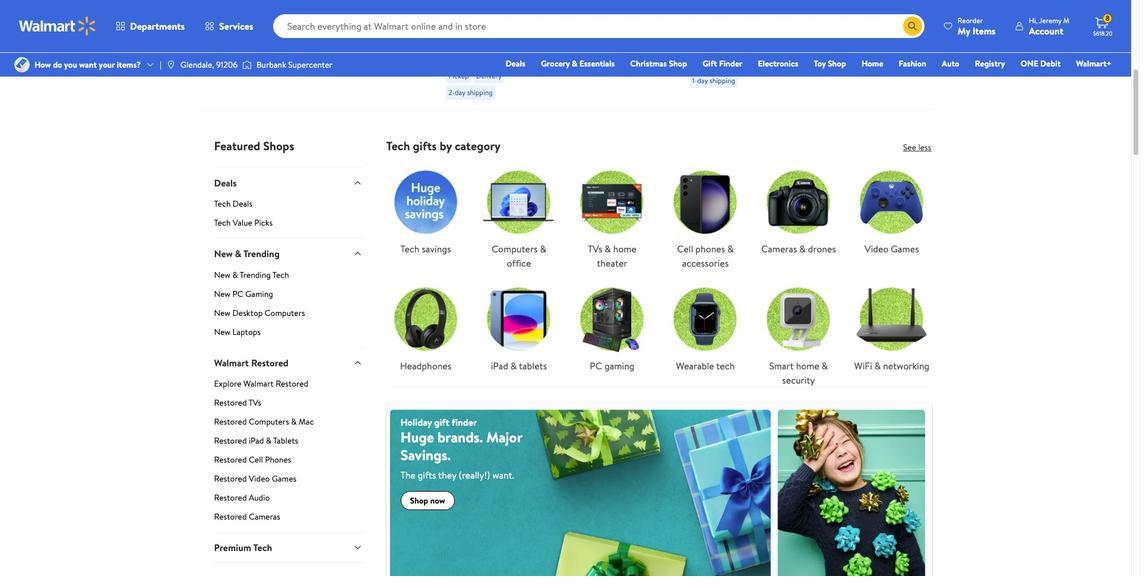 Task type: vqa. For each thing, say whether or not it's contained in the screenshot.
Gift Finder
yes



Task type: describe. For each thing, give the bounding box(es) containing it.
new desktop computers
[[214, 307, 305, 319]]

trending for new & trending tech
[[240, 269, 271, 281]]

jeremy
[[1039, 15, 1062, 25]]

shipping down 407
[[467, 87, 493, 97]]

1 horizontal spatial 1-
[[570, 56, 575, 66]]

ipad inside ipad & tablets link
[[491, 359, 508, 372]]

restored for computers
[[214, 416, 247, 428]]

& inside 'cell phones & accessories'
[[727, 242, 734, 255]]

0 vertical spatial gifts
[[413, 138, 437, 154]]

restored inside dropdown button
[[251, 356, 289, 369]]

gift finder link
[[697, 57, 748, 70]]

ipad inside 2021 apple 10.2-inch ipad wi-fi 256gb - silver (9th generation)
[[776, 0, 793, 9]]

- inside apple watch se (2023) gps 40mm starlight aluminum case with starlight sport band - s/m
[[531, 47, 535, 60]]

new for new laptops
[[214, 326, 231, 338]]

pickup for 2021 apple 10.2-inch ipad wi-fi 256gb - silver (9th generation)
[[692, 59, 713, 69]]

ipad & tablets
[[491, 359, 547, 372]]

with
[[512, 34, 530, 47]]

headphones
[[400, 359, 451, 372]]

shipping down the walmart site-wide search box
[[588, 56, 613, 66]]

glendale, 91206
[[180, 59, 238, 71]]

apple watch se (2023) gps 40mm starlight aluminum case with starlight sport band - s/m
[[446, 8, 541, 73]]

tech deals link
[[214, 198, 363, 215]]

& inside dropdown button
[[235, 247, 241, 260]]

pc gaming
[[590, 359, 635, 372]]

tech deals
[[214, 198, 252, 210]]

(2023)
[[513, 8, 541, 21]]

smart home & security link
[[759, 280, 838, 387]]

security
[[782, 373, 815, 386]]

new & trending tech link
[[214, 269, 363, 285]]

new pc gaming link
[[214, 288, 363, 304]]

smart home & security
[[769, 359, 828, 386]]

hi,
[[1029, 15, 1038, 25]]

electronics link
[[753, 57, 804, 70]]

day right grocery
[[575, 56, 586, 66]]

tablets
[[519, 359, 547, 372]]

debit
[[1040, 58, 1061, 69]]

pc inside pc gaming link
[[590, 359, 602, 372]]

product group containing apple watch se (2023) gps 40mm starlight aluminum case with starlight sport band - s/m
[[446, 0, 551, 104]]

one debit link
[[1015, 57, 1066, 70]]

theater
[[597, 256, 627, 269]]

delivery for 2021 apple 10.2-inch ipad wi-fi 256gb - silver (9th generation)
[[720, 59, 746, 69]]

product group containing 44
[[202, 0, 308, 104]]

shipping down 21582
[[344, 40, 369, 50]]

reorder
[[958, 15, 983, 25]]

by
[[440, 138, 452, 154]]

tech gifts by category
[[386, 138, 501, 154]]

2- for product "group" containing 2-day shipping
[[814, 40, 821, 50]]

gaming
[[245, 288, 273, 300]]

tech for tech value picks
[[214, 217, 231, 229]]

2-day shipping for product "group" containing 44
[[205, 40, 249, 50]]

search icon image
[[908, 21, 917, 31]]

new for new & trending tech
[[214, 269, 231, 281]]

2- for product "group" containing 44
[[205, 40, 211, 50]]

wearable tech
[[676, 359, 735, 372]]

one debit
[[1021, 58, 1061, 69]]

fashion
[[899, 58, 926, 69]]

supercenter
[[288, 59, 333, 71]]

premium
[[214, 541, 251, 554]]

pc inside new pc gaming link
[[232, 288, 243, 300]]

2 vertical spatial 1-day shipping
[[692, 75, 735, 85]]

m
[[1063, 15, 1070, 25]]

1 horizontal spatial games
[[891, 242, 919, 255]]

0 horizontal spatial starlight
[[446, 47, 481, 60]]

wearable tech link
[[666, 280, 745, 373]]

- inside 2021 apple 10.2-inch ipad wi-fi 256gb - silver (9th generation)
[[745, 9, 748, 22]]

pickup for apple watch se (2023) gps 40mm starlight aluminum case with starlight sport band - s/m
[[448, 71, 469, 81]]

value
[[233, 217, 252, 229]]

band
[[508, 47, 529, 60]]

fi
[[704, 9, 712, 22]]

list containing tech savings
[[379, 153, 939, 387]]

tech up new pc gaming link
[[272, 269, 289, 281]]

delivery for apple watch se (2023) gps 40mm starlight aluminum case with starlight sport band - s/m
[[476, 71, 502, 81]]

items
[[973, 24, 996, 37]]

tech savings
[[401, 242, 451, 255]]

grocery & essentials
[[541, 58, 615, 69]]

|
[[160, 59, 161, 71]]

2021 apple 10.2-inch ipad wi-fi 256gb - silver (9th generation)
[[690, 0, 793, 35]]

0 horizontal spatial cell
[[249, 454, 263, 466]]

restored tvs
[[214, 397, 261, 409]]

1 vertical spatial 1-day shipping
[[570, 56, 613, 66]]

0 horizontal spatial shop
[[410, 495, 428, 506]]

shops
[[263, 138, 294, 154]]

2021
[[690, 0, 709, 9]]

restored video games link
[[214, 473, 363, 489]]

gaming
[[605, 359, 635, 372]]

91206
[[216, 59, 238, 71]]

how
[[34, 59, 51, 71]]

new laptops link
[[214, 326, 363, 347]]

home
[[862, 58, 883, 69]]

computers inside computers & office
[[492, 242, 538, 255]]

premium tech
[[214, 541, 272, 554]]

the
[[401, 468, 415, 481]]

Search search field
[[273, 14, 925, 38]]

they
[[438, 468, 456, 481]]

 image for burbank supercenter
[[242, 59, 252, 71]]

restored computers & mac
[[214, 416, 314, 428]]

new for new & trending
[[214, 247, 233, 260]]

21582
[[362, 21, 380, 31]]

tvs inside tvs & home theater
[[588, 242, 602, 255]]

 image for glendale, 91206
[[166, 60, 176, 69]]

restored for cameras
[[214, 511, 247, 523]]

ipad & tablets link
[[480, 280, 558, 373]]

shop for christmas shop
[[669, 58, 687, 69]]

walmart+
[[1076, 58, 1112, 69]]

day up supercenter
[[332, 40, 342, 50]]

walmart image
[[19, 17, 96, 36]]

1 vertical spatial cameras
[[249, 511, 280, 523]]

premium tech button
[[214, 532, 363, 563]]

10.2-
[[737, 0, 756, 9]]

pc gaming link
[[573, 280, 652, 373]]

$618.20
[[1093, 29, 1113, 37]]

grocery & essentials link
[[536, 57, 620, 70]]

apple inside 2021 apple 10.2-inch ipad wi-fi 256gb - silver (9th generation)
[[711, 0, 735, 9]]

silver
[[751, 9, 773, 22]]

cell inside 'cell phones & accessories'
[[677, 242, 693, 255]]

256gb
[[714, 9, 742, 22]]

gift
[[434, 416, 449, 429]]

0 vertical spatial starlight
[[496, 21, 531, 34]]

walmart inside dropdown button
[[214, 356, 249, 369]]

services button
[[195, 12, 263, 40]]

trending for new & trending
[[243, 247, 280, 260]]

my
[[958, 24, 970, 37]]

savings.
[[401, 445, 451, 465]]

wifi & networking link
[[852, 280, 931, 373]]

computers inside the new desktop computers link
[[265, 307, 305, 319]]

you
[[64, 59, 77, 71]]

burbank
[[257, 59, 286, 71]]

new for new desktop computers
[[214, 307, 231, 319]]

Walmart Site-Wide search field
[[273, 14, 925, 38]]

(9th
[[775, 9, 793, 22]]

christmas
[[630, 58, 667, 69]]



Task type: locate. For each thing, give the bounding box(es) containing it.
tvs down explore walmart restored
[[249, 397, 261, 409]]

tech for tech gifts by category
[[386, 138, 410, 154]]

shipping down services
[[223, 40, 249, 50]]

home
[[613, 242, 637, 255], [796, 359, 819, 372]]

1 horizontal spatial apple
[[711, 0, 735, 9]]

apple left 10.2-
[[711, 0, 735, 9]]

featured shops
[[214, 138, 294, 154]]

0 horizontal spatial cameras
[[249, 511, 280, 523]]

home up the theater
[[613, 242, 637, 255]]

1 vertical spatial games
[[272, 473, 296, 485]]

407
[[484, 52, 496, 62]]

- right band
[[531, 47, 535, 60]]

inch
[[756, 0, 773, 9]]

1 vertical spatial 1-
[[570, 56, 575, 66]]

0 horizontal spatial pickup
[[448, 71, 469, 81]]

1-
[[327, 40, 332, 50], [570, 56, 575, 66], [692, 75, 697, 85]]

new up the new & trending tech
[[214, 247, 233, 260]]

1 horizontal spatial delivery
[[598, 40, 624, 50]]

1 vertical spatial video
[[249, 473, 270, 485]]

1-day shipping down the walmart site-wide search box
[[570, 56, 613, 66]]

explore walmart restored
[[214, 378, 308, 390]]

0 horizontal spatial apple
[[446, 8, 470, 21]]

2-day shipping down s/m
[[448, 87, 493, 97]]

shop inside "link"
[[669, 58, 687, 69]]

1 vertical spatial deals
[[214, 176, 237, 189]]

1 horizontal spatial home
[[796, 359, 819, 372]]

want.
[[493, 468, 514, 481]]

1 horizontal spatial video
[[865, 242, 889, 255]]

2 horizontal spatial ipad
[[776, 0, 793, 9]]

1 horizontal spatial shop
[[669, 58, 687, 69]]

1 vertical spatial pickup
[[692, 59, 713, 69]]

cell up accessories
[[677, 242, 693, 255]]

ipad
[[776, 0, 793, 9], [491, 359, 508, 372], [249, 435, 264, 447]]

2 vertical spatial computers
[[249, 416, 289, 428]]

product group containing pickup
[[568, 0, 673, 104]]

video right drones on the top right
[[865, 242, 889, 255]]

restored up explore walmart restored
[[251, 356, 289, 369]]

cameras & drones link
[[759, 163, 838, 256]]

tvs up the theater
[[588, 242, 602, 255]]

shop right christmas
[[669, 58, 687, 69]]

1- up supercenter
[[327, 40, 332, 50]]

ipad left tablets
[[491, 359, 508, 372]]

restored ipad & tablets
[[214, 435, 298, 447]]

auto link
[[936, 57, 965, 70]]

pickup up grocery & essentials
[[570, 40, 591, 50]]

gifts
[[413, 138, 437, 154], [418, 468, 436, 481]]

now
[[430, 495, 445, 506]]

0 vertical spatial cameras
[[761, 242, 797, 255]]

0 horizontal spatial -
[[531, 47, 535, 60]]

pickup down aluminum
[[448, 71, 469, 81]]

apple inside apple watch se (2023) gps 40mm starlight aluminum case with starlight sport band - s/m
[[446, 8, 470, 21]]

new laptops
[[214, 326, 261, 338]]

services
[[219, 20, 253, 33]]

1 horizontal spatial 2-day shipping
[[448, 87, 493, 97]]

restored up restored video games
[[214, 454, 247, 466]]

2 vertical spatial 1-
[[692, 75, 697, 85]]

accessories
[[682, 256, 729, 269]]

1 horizontal spatial pickup
[[570, 40, 591, 50]]

0 vertical spatial computers
[[492, 242, 538, 255]]

cameras left drones on the top right
[[761, 242, 797, 255]]

departments button
[[106, 12, 195, 40]]

1 horizontal spatial 1-day shipping
[[570, 56, 613, 66]]

pc left gaming
[[590, 359, 602, 372]]

2 horizontal spatial 1-day shipping
[[692, 75, 735, 85]]

home up security on the bottom of page
[[796, 359, 819, 372]]

gift finder
[[703, 58, 743, 69]]

walmart restored
[[214, 356, 289, 369]]

tech
[[716, 359, 735, 372]]

explore walmart restored link
[[214, 378, 363, 394]]

computers up 'office'
[[492, 242, 538, 255]]

1 vertical spatial delivery
[[720, 59, 746, 69]]

2- up the toy
[[814, 40, 821, 50]]

toy shop link
[[808, 57, 852, 70]]

new for new pc gaming
[[214, 288, 231, 300]]

tech for tech savings
[[401, 242, 420, 255]]

restored for cell
[[214, 454, 247, 466]]

restored for video
[[214, 473, 247, 485]]

tech value picks
[[214, 217, 273, 229]]

video inside restored video games link
[[249, 473, 270, 485]]

1 vertical spatial ipad
[[491, 359, 508, 372]]

pc
[[232, 288, 243, 300], [590, 359, 602, 372]]

0 vertical spatial walmart
[[214, 356, 249, 369]]

1 horizontal spatial cameras
[[761, 242, 797, 255]]

2 horizontal spatial pickup
[[692, 59, 713, 69]]

computers & office
[[492, 242, 546, 269]]

registry
[[975, 58, 1005, 69]]

shop right the toy
[[828, 58, 846, 69]]

restored up restored audio
[[214, 473, 247, 485]]

0 vertical spatial pickup
[[570, 40, 591, 50]]

restored cameras
[[214, 511, 280, 523]]

video up audio
[[249, 473, 270, 485]]

2 vertical spatial deals
[[233, 198, 252, 210]]

product group
[[202, 0, 308, 104], [324, 0, 429, 104], [446, 0, 551, 104], [568, 0, 673, 104], [690, 0, 795, 104], [812, 0, 917, 104]]

restored cell phones
[[214, 454, 291, 466]]

product group containing 2-day shipping
[[812, 0, 917, 104]]

new down the new & trending tech
[[214, 288, 231, 300]]

deals up value at the top of page
[[233, 198, 252, 210]]

 image right "|"
[[166, 60, 176, 69]]

huge
[[401, 427, 434, 447]]

tablets
[[273, 435, 298, 447]]

1 horizontal spatial pc
[[590, 359, 602, 372]]

0 horizontal spatial pc
[[232, 288, 243, 300]]

0 horizontal spatial 2-
[[205, 40, 211, 50]]

5 new from the top
[[214, 326, 231, 338]]

cell down restored ipad & tablets
[[249, 454, 263, 466]]

toy
[[814, 58, 826, 69]]

video inside video games link
[[865, 242, 889, 255]]

video games link
[[852, 163, 931, 256]]

cameras down audio
[[249, 511, 280, 523]]

2 vertical spatial delivery
[[476, 71, 502, 81]]

wifi & networking
[[854, 359, 930, 372]]

delivery down the walmart site-wide search box
[[598, 40, 624, 50]]

deals inside dropdown button
[[214, 176, 237, 189]]

how do you want your items?
[[34, 59, 141, 71]]

product group containing 21582
[[324, 0, 429, 104]]

shop left now
[[410, 495, 428, 506]]

day down gift at top right
[[697, 75, 708, 85]]

1 vertical spatial tvs
[[249, 397, 261, 409]]

1 horizontal spatial -
[[745, 9, 748, 22]]

0 vertical spatial tvs
[[588, 242, 602, 255]]

phones
[[696, 242, 725, 255]]

& inside the smart home & security
[[822, 359, 828, 372]]

walmart+ link
[[1071, 57, 1117, 70]]

auto
[[942, 58, 959, 69]]

new up new pc gaming
[[214, 269, 231, 281]]

1 vertical spatial gifts
[[418, 468, 436, 481]]

restored computers & mac link
[[214, 416, 363, 432]]

2 vertical spatial pickup
[[448, 71, 469, 81]]

2 horizontal spatial delivery
[[720, 59, 746, 69]]

restored for audio
[[214, 492, 247, 504]]

featured
[[214, 138, 260, 154]]

1 vertical spatial pc
[[590, 359, 602, 372]]

1 vertical spatial -
[[531, 47, 535, 60]]

office
[[507, 256, 531, 269]]

restored for ipad
[[214, 435, 247, 447]]

0 vertical spatial home
[[613, 242, 637, 255]]

0 horizontal spatial  image
[[166, 60, 176, 69]]

40mm
[[466, 21, 493, 34]]

generation)
[[690, 22, 739, 35]]

1-day shipping down gift at top right
[[692, 75, 735, 85]]

0 vertical spatial 1-day shipping
[[327, 40, 369, 50]]

0 horizontal spatial games
[[272, 473, 296, 485]]

 image
[[14, 57, 30, 72]]

1 horizontal spatial tvs
[[588, 242, 602, 255]]

2 horizontal spatial 2-
[[814, 40, 821, 50]]

1 horizontal spatial ipad
[[491, 359, 508, 372]]

2 horizontal spatial shop
[[828, 58, 846, 69]]

1 vertical spatial cell
[[249, 454, 263, 466]]

trending inside dropdown button
[[243, 247, 280, 260]]

watch
[[472, 8, 498, 21]]

0 horizontal spatial 2-day shipping
[[205, 40, 249, 50]]

product group containing 2021 apple 10.2-inch ipad wi-fi 256gb - silver (9th generation)
[[690, 0, 795, 104]]

0 horizontal spatial tvs
[[249, 397, 261, 409]]

pc left the gaming
[[232, 288, 243, 300]]

brands.
[[438, 427, 483, 447]]

restored down restored tvs
[[214, 416, 247, 428]]

trending up the new & trending tech
[[243, 247, 280, 260]]

cell phones & accessories
[[677, 242, 734, 269]]

tech for tech deals
[[214, 198, 231, 210]]

deals down with
[[506, 58, 525, 69]]

1 vertical spatial home
[[796, 359, 819, 372]]

s/m
[[446, 60, 463, 73]]

0 vertical spatial trending
[[243, 247, 280, 260]]

0 vertical spatial delivery
[[598, 40, 624, 50]]

delivery down 5963
[[720, 59, 746, 69]]

new & trending button
[[214, 238, 363, 269]]

shop for toy shop
[[828, 58, 846, 69]]

gifts left by
[[413, 138, 437, 154]]

8
[[1106, 13, 1110, 23]]

6 product group from the left
[[812, 0, 917, 104]]

gifts right "the"
[[418, 468, 436, 481]]

cell phones & accessories link
[[666, 163, 745, 270]]

1 horizontal spatial  image
[[242, 59, 252, 71]]

tech up tech value picks
[[214, 198, 231, 210]]

1 product group from the left
[[202, 0, 308, 104]]

2-day shipping up the toy shop 'link'
[[814, 40, 859, 50]]

3 new from the top
[[214, 288, 231, 300]]

tech left the savings
[[401, 242, 420, 255]]

tech inside dropdown button
[[253, 541, 272, 554]]

0 vertical spatial pc
[[232, 288, 243, 300]]

laptops
[[232, 326, 261, 338]]

new left laptops
[[214, 326, 231, 338]]

4 product group from the left
[[568, 0, 673, 104]]

restored audio link
[[214, 492, 363, 508]]

home inside the smart home & security
[[796, 359, 819, 372]]

delivery down 407
[[476, 71, 502, 81]]

holiday
[[401, 416, 432, 429]]

see
[[903, 141, 916, 153]]

restored cameras link
[[214, 511, 363, 532]]

44
[[240, 21, 249, 31]]

computers down new pc gaming link
[[265, 307, 305, 319]]

apple left watch on the top left of the page
[[446, 8, 470, 21]]

1 vertical spatial walmart
[[243, 378, 274, 390]]

day
[[211, 40, 222, 50], [332, 40, 342, 50], [821, 40, 831, 50], [575, 56, 586, 66], [697, 75, 708, 85], [455, 87, 465, 97]]

restored down restored audio
[[214, 511, 247, 523]]

1 vertical spatial starlight
[[446, 47, 481, 60]]

2 horizontal spatial 2-day shipping
[[814, 40, 859, 50]]

pickup left finder
[[692, 59, 713, 69]]

0 horizontal spatial delivery
[[476, 71, 502, 81]]

4 new from the top
[[214, 307, 231, 319]]

&
[[572, 58, 578, 69], [540, 242, 546, 255], [605, 242, 611, 255], [727, 242, 734, 255], [799, 242, 806, 255], [235, 247, 241, 260], [232, 269, 238, 281], [511, 359, 517, 372], [822, 359, 828, 372], [875, 359, 881, 372], [291, 416, 297, 428], [266, 435, 271, 447]]

2 horizontal spatial 1-
[[692, 75, 697, 85]]

2-day shipping for product "group" containing 2-day shipping
[[814, 40, 859, 50]]

& inside tvs & home theater
[[605, 242, 611, 255]]

1 new from the top
[[214, 247, 233, 260]]

0 vertical spatial -
[[745, 9, 748, 22]]

0 vertical spatial cell
[[677, 242, 693, 255]]

gps
[[446, 21, 464, 34]]

list
[[379, 153, 939, 387]]

2- up glendale, 91206
[[205, 40, 211, 50]]

shipping up the toy shop 'link'
[[833, 40, 859, 50]]

sport
[[483, 47, 506, 60]]

new up new laptops on the bottom of page
[[214, 307, 231, 319]]

computers inside restored computers & mac link
[[249, 416, 289, 428]]

1-day shipping down 21582
[[327, 40, 369, 50]]

tech left by
[[386, 138, 410, 154]]

0 vertical spatial games
[[891, 242, 919, 255]]

8 $618.20
[[1093, 13, 1113, 37]]

2 vertical spatial ipad
[[249, 435, 264, 447]]

restored up restored tvs link
[[276, 378, 308, 390]]

mac
[[299, 416, 314, 428]]

(really!)
[[459, 468, 490, 481]]

restored for tvs
[[214, 397, 247, 409]]

deals up tech deals
[[214, 176, 237, 189]]

0 horizontal spatial ipad
[[249, 435, 264, 447]]

2 product group from the left
[[324, 0, 429, 104]]

ipad inside the restored ipad & tablets link
[[249, 435, 264, 447]]

smart
[[769, 359, 794, 372]]

0 vertical spatial ipad
[[776, 0, 793, 9]]

restored video games
[[214, 473, 296, 485]]

ipad right inch
[[776, 0, 793, 9]]

shop inside 'link'
[[828, 58, 846, 69]]

1 vertical spatial computers
[[265, 307, 305, 319]]

0 horizontal spatial 1-
[[327, 40, 332, 50]]

3 product group from the left
[[446, 0, 551, 104]]

0 vertical spatial deals
[[506, 58, 525, 69]]

drones
[[808, 242, 836, 255]]

& inside computers & office
[[540, 242, 546, 255]]

case
[[490, 34, 510, 47]]

trending up the gaming
[[240, 269, 271, 281]]

se
[[501, 8, 511, 21]]

shipping down gift finder link
[[710, 75, 735, 85]]

0 vertical spatial 1-
[[327, 40, 332, 50]]

5963
[[728, 40, 743, 50]]

day down s/m
[[455, 87, 465, 97]]

- left silver
[[745, 9, 748, 22]]

0 horizontal spatial video
[[249, 473, 270, 485]]

savings
[[422, 242, 451, 255]]

gifts inside "holiday gift finder huge brands. major savings. the gifts they (really!) want."
[[418, 468, 436, 481]]

tvs & home theater link
[[573, 163, 652, 270]]

 image right 91206
[[242, 59, 252, 71]]

tech right premium
[[253, 541, 272, 554]]

2-day shipping up 91206
[[205, 40, 249, 50]]

1 horizontal spatial starlight
[[496, 21, 531, 34]]

ipad up restored cell phones
[[249, 435, 264, 447]]

1- right grocery
[[570, 56, 575, 66]]

new inside dropdown button
[[214, 247, 233, 260]]

tech left value at the top of page
[[214, 217, 231, 229]]

restored up restored cell phones
[[214, 435, 247, 447]]

tvs & home theater
[[588, 242, 637, 269]]

1- down gift finder link
[[692, 75, 697, 85]]

0 vertical spatial video
[[865, 242, 889, 255]]

computers up restored ipad & tablets
[[249, 416, 289, 428]]

1 horizontal spatial 2-
[[448, 87, 455, 97]]

walmart up explore
[[214, 356, 249, 369]]

1 vertical spatial trending
[[240, 269, 271, 281]]

2 new from the top
[[214, 269, 231, 281]]

tvs
[[588, 242, 602, 255], [249, 397, 261, 409]]

2- down s/m
[[448, 87, 455, 97]]

shop now
[[410, 495, 445, 506]]

shipping
[[223, 40, 249, 50], [344, 40, 369, 50], [833, 40, 859, 50], [588, 56, 613, 66], [710, 75, 735, 85], [467, 87, 493, 97]]

2-day shipping
[[205, 40, 249, 50], [814, 40, 859, 50], [448, 87, 493, 97]]

restored up restored cameras
[[214, 492, 247, 504]]

0 horizontal spatial 1-day shipping
[[327, 40, 369, 50]]

walmart down the walmart restored
[[243, 378, 274, 390]]

day up toy shop on the top right
[[821, 40, 831, 50]]

new
[[214, 247, 233, 260], [214, 269, 231, 281], [214, 288, 231, 300], [214, 307, 231, 319], [214, 326, 231, 338]]

 image
[[242, 59, 252, 71], [166, 60, 176, 69]]

home inside tvs & home theater
[[613, 242, 637, 255]]

5 product group from the left
[[690, 0, 795, 104]]

0 horizontal spatial home
[[613, 242, 637, 255]]

1 horizontal spatial cell
[[677, 242, 693, 255]]

restored down explore
[[214, 397, 247, 409]]

day up glendale, 91206
[[211, 40, 222, 50]]



